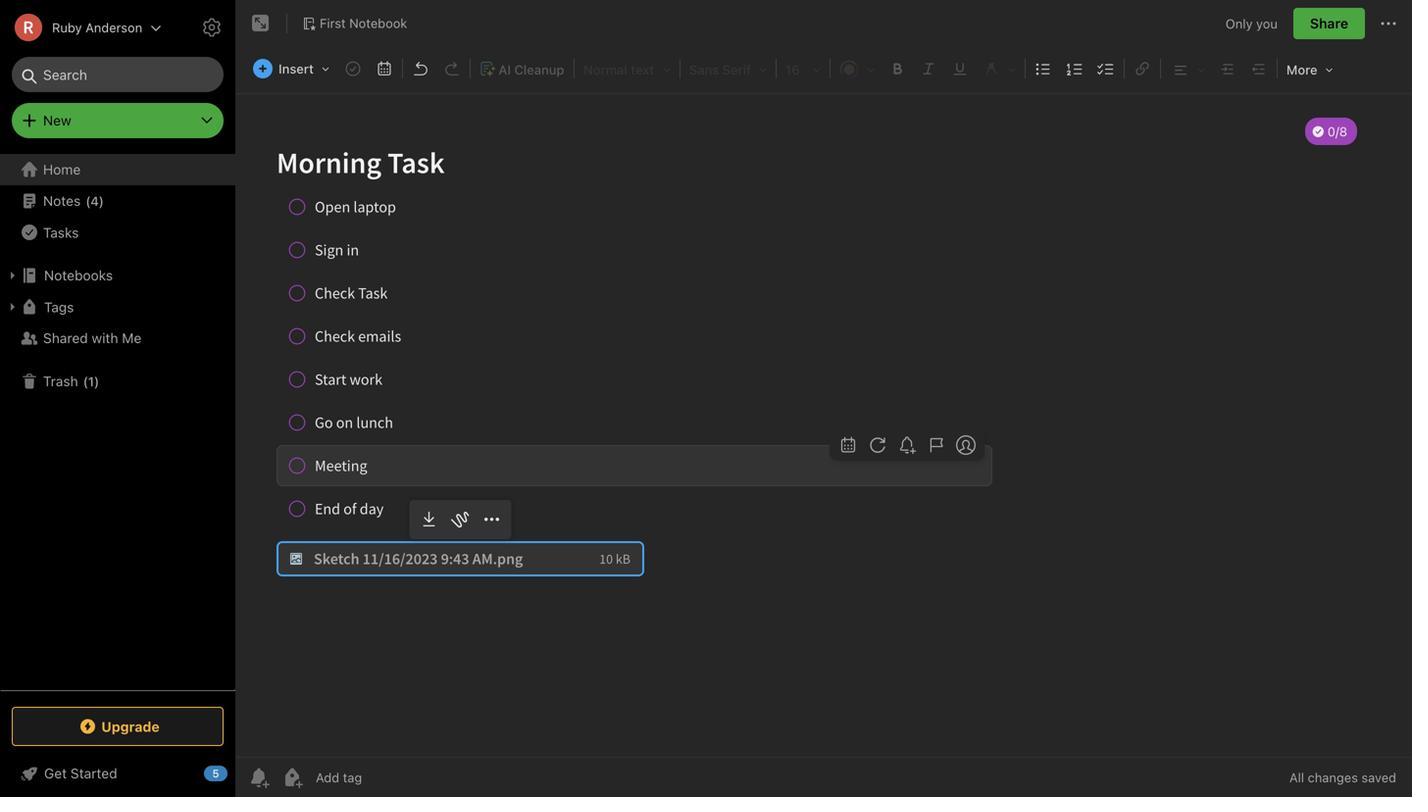 Task type: vqa. For each thing, say whether or not it's contained in the screenshot.
1st Do from the left
no



Task type: describe. For each thing, give the bounding box(es) containing it.
font size image
[[780, 56, 827, 81]]

Note Editor text field
[[235, 94, 1412, 757]]

shared with me link
[[0, 323, 234, 354]]

click to collapse image
[[228, 761, 243, 785]]

Font color field
[[833, 55, 882, 82]]

) for trash
[[94, 374, 99, 389]]

Alignment field
[[1163, 55, 1212, 82]]

highlight image
[[977, 56, 1022, 81]]

all
[[1290, 770, 1305, 785]]

only
[[1226, 16, 1253, 31]]

4
[[91, 193, 99, 208]]

expand tags image
[[5, 299, 21, 315]]

Add tag field
[[314, 770, 461, 786]]

started
[[70, 766, 117, 782]]

new button
[[12, 103, 224, 138]]

settings image
[[200, 16, 224, 39]]

Insert field
[[248, 55, 336, 82]]

bulleted list image
[[1030, 55, 1057, 82]]

note window element
[[235, 0, 1412, 797]]

More actions field
[[1377, 8, 1401, 39]]

expand notebooks image
[[5, 268, 21, 283]]

shared
[[43, 330, 88, 346]]

new
[[43, 112, 71, 128]]

notes ( 4 )
[[43, 193, 104, 209]]

tree containing home
[[0, 154, 235, 690]]

ruby anderson
[[52, 20, 142, 35]]

more actions image
[[1377, 12, 1401, 35]]

font color image
[[834, 56, 881, 81]]

notebook
[[349, 16, 407, 31]]

first notebook button
[[295, 10, 414, 37]]

trash
[[43, 373, 78, 389]]

heading level image
[[578, 56, 677, 81]]

ruby
[[52, 20, 82, 35]]

add tag image
[[281, 766, 304, 790]]

insert
[[279, 61, 314, 76]]

first
[[320, 16, 346, 31]]

share button
[[1294, 8, 1365, 39]]

all changes saved
[[1290, 770, 1397, 785]]

share
[[1310, 15, 1349, 31]]

1
[[88, 374, 94, 389]]

upgrade button
[[12, 707, 224, 746]]



Task type: locate. For each thing, give the bounding box(es) containing it.
( for notes
[[86, 193, 91, 208]]

( inside notes ( 4 )
[[86, 193, 91, 208]]

expand note image
[[249, 12, 273, 35]]

only you
[[1226, 16, 1278, 31]]

home
[[43, 161, 81, 178]]

changes
[[1308, 770, 1358, 785]]

( inside trash ( 1 )
[[83, 374, 88, 389]]

calendar event image
[[371, 55, 398, 82]]

0 vertical spatial (
[[86, 193, 91, 208]]

get
[[44, 766, 67, 782]]

(
[[86, 193, 91, 208], [83, 374, 88, 389]]

( right the notes at the left top of page
[[86, 193, 91, 208]]

font family image
[[684, 56, 773, 81]]

5
[[212, 768, 219, 780]]

1 vertical spatial (
[[83, 374, 88, 389]]

anderson
[[85, 20, 142, 35]]

Highlight field
[[976, 55, 1023, 82]]

Heading level field
[[577, 55, 678, 82]]

notebooks link
[[0, 260, 234, 291]]

home link
[[0, 154, 235, 185]]

Help and Learning task checklist field
[[0, 758, 235, 790]]

None search field
[[26, 57, 210, 92]]

)
[[99, 193, 104, 208], [94, 374, 99, 389]]

0 vertical spatial )
[[99, 193, 104, 208]]

with
[[92, 330, 118, 346]]

tags button
[[0, 291, 234, 323]]

alignment image
[[1164, 56, 1211, 81]]

get started
[[44, 766, 117, 782]]

) inside trash ( 1 )
[[94, 374, 99, 389]]

) inside notes ( 4 )
[[99, 193, 104, 208]]

notes
[[43, 193, 81, 209]]

tasks
[[43, 224, 79, 241]]

add a reminder image
[[247, 766, 271, 790]]

( for trash
[[83, 374, 88, 389]]

trash ( 1 )
[[43, 373, 99, 389]]

More field
[[1280, 55, 1340, 83]]

upgrade
[[101, 719, 160, 735]]

Account field
[[0, 8, 162, 47]]

checklist image
[[1093, 55, 1120, 82]]

( right trash
[[83, 374, 88, 389]]

1 vertical spatial )
[[94, 374, 99, 389]]

undo image
[[407, 55, 434, 82]]

) right trash
[[94, 374, 99, 389]]

notebooks
[[44, 267, 113, 283]]

tags
[[44, 299, 74, 315]]

) for notes
[[99, 193, 104, 208]]

more
[[1287, 62, 1318, 77]]

tree
[[0, 154, 235, 690]]

) down home link
[[99, 193, 104, 208]]

Font size field
[[779, 55, 828, 82]]

you
[[1257, 16, 1278, 31]]

Search text field
[[26, 57, 210, 92]]

Font family field
[[683, 55, 774, 82]]

shared with me
[[43, 330, 141, 346]]

numbered list image
[[1061, 55, 1089, 82]]

saved
[[1362, 770, 1397, 785]]

tasks button
[[0, 217, 234, 248]]

first notebook
[[320, 16, 407, 31]]

me
[[122, 330, 141, 346]]



